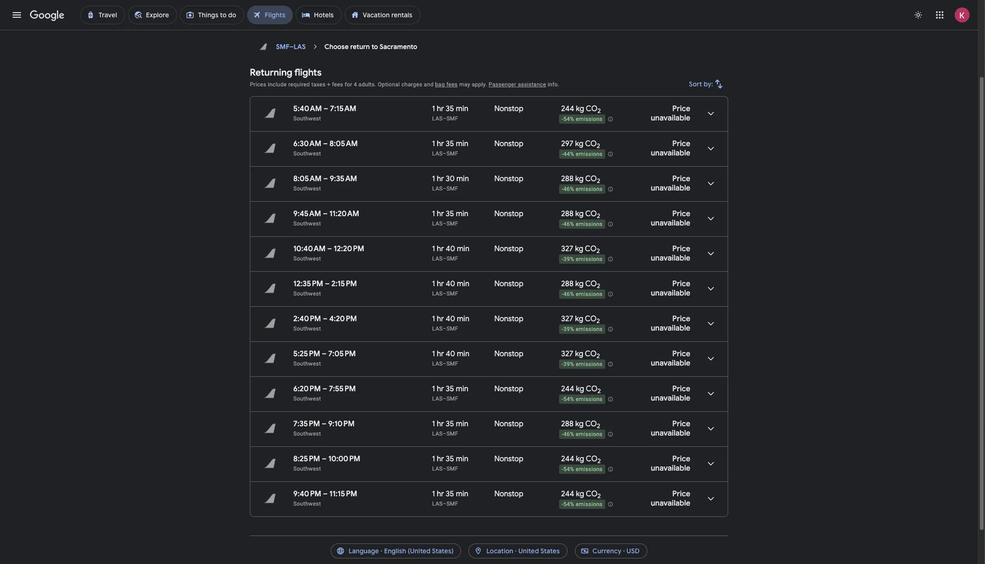 Task type: vqa. For each thing, say whether or not it's contained in the screenshot.


Task type: locate. For each thing, give the bounding box(es) containing it.
southwest inside 9:40 pm – 11:15 pm southwest
[[293, 501, 321, 507]]

10 1 from the top
[[432, 420, 435, 429]]

6:20 pm – 7:55 pm southwest
[[293, 385, 356, 402]]

price unavailable left flight details. leaves harry reid international airport at 10:40 am on friday, december 8 and arrives at sacramento international airport at 12:20 pm on friday, december 8. image
[[651, 244, 691, 263]]

Arrival time: 4:20 PM. text field
[[329, 314, 357, 324]]

smf
[[276, 43, 290, 51], [447, 115, 458, 122], [447, 150, 458, 157], [447, 186, 458, 192], [447, 221, 458, 227], [447, 256, 458, 262], [447, 291, 458, 297], [447, 326, 458, 332], [447, 361, 458, 367], [447, 396, 458, 402], [447, 431, 458, 437], [447, 466, 458, 472], [447, 501, 458, 507]]

smf for 8:05 am
[[447, 150, 458, 157]]

united states
[[519, 547, 560, 556]]

min
[[456, 104, 469, 114], [456, 139, 469, 149], [457, 174, 469, 184], [456, 209, 469, 219], [457, 244, 470, 254], [457, 279, 470, 289], [457, 314, 470, 324], [457, 350, 470, 359], [456, 385, 469, 394], [456, 420, 469, 429], [456, 455, 469, 464], [456, 490, 469, 499]]

- for 9:10 pm
[[562, 431, 564, 438]]

southwest inside 8:25 pm – 10:00 pm southwest
[[293, 466, 321, 472]]

7 total duration 1 hr 35 min. element from the top
[[432, 490, 495, 500]]

unavailable left flight details. leaves harry reid international airport at 9:45 am on friday, december 8 and arrives at sacramento international airport at 11:20 am on friday, december 8. icon
[[651, 219, 691, 228]]

min inside '1 hr 30 min las – smf'
[[457, 174, 469, 184]]

unavailable left flight details. leaves harry reid international airport at 10:40 am on friday, december 8 and arrives at sacramento international airport at 12:20 pm on friday, december 8. image
[[651, 254, 691, 263]]

- for 4:20 pm
[[562, 326, 564, 333]]

price unavailable left flight details. leaves harry reid international airport at 2:40 pm on friday, december 8 and arrives at sacramento international airport at 4:20 pm on friday, december 8. image
[[651, 314, 691, 333]]

southwest down 9:45 am
[[293, 221, 321, 227]]

9 hr from the top
[[437, 385, 444, 394]]

4 -46% emissions from the top
[[562, 431, 603, 438]]

flight details. leaves harry reid international airport at 10:40 am on friday, december 8 and arrives at sacramento international airport at 12:20 pm on friday, december 8. image
[[700, 243, 722, 265]]

leaves harry reid international airport at 10:40 am on friday, december 8 and arrives at sacramento international airport at 12:20 pm on friday, december 8. element
[[293, 244, 364, 254]]

fees
[[332, 81, 343, 88], [447, 81, 458, 88]]

Arrival time: 11:20 AM. text field
[[329, 209, 359, 219]]

2 hr from the top
[[437, 139, 444, 149]]

327 kg co 2
[[561, 244, 600, 255], [561, 314, 600, 325], [561, 350, 600, 360]]

3 1 hr 40 min las – smf from the top
[[432, 314, 470, 332]]

las for 7:15 am
[[432, 115, 443, 122]]

0 vertical spatial 327
[[561, 244, 574, 254]]

southwest inside 6:30 am – 8:05 am southwest
[[293, 150, 321, 157]]

las for 11:20 am
[[432, 221, 443, 227]]

0 vertical spatial 327 kg co 2
[[561, 244, 600, 255]]

1 vertical spatial 8:05 am
[[293, 174, 322, 184]]

4 54% from the top
[[564, 501, 574, 508]]

co for 7:05 pm
[[585, 350, 597, 359]]

4 244 kg co 2 from the top
[[561, 490, 601, 501]]

11 unavailable from the top
[[651, 464, 691, 473]]

las for 2:15 pm
[[432, 291, 443, 297]]

las
[[294, 43, 306, 51], [432, 115, 443, 122], [432, 150, 443, 157], [432, 186, 443, 192], [432, 221, 443, 227], [432, 256, 443, 262], [432, 291, 443, 297], [432, 326, 443, 332], [432, 361, 443, 367], [432, 396, 443, 402], [432, 431, 443, 437], [432, 466, 443, 472], [432, 501, 443, 507]]

nonstop flight. element for 2:15 pm
[[495, 279, 524, 290]]

4 price unavailable from the top
[[651, 209, 691, 228]]

unavailable left flight details. leaves harry reid international airport at 8:05 am on friday, december 8 and arrives at sacramento international airport at 9:35 am on friday, december 8. image
[[651, 184, 691, 193]]

southwest down the 2:40 pm
[[293, 326, 321, 332]]

unavailable
[[651, 114, 691, 123], [651, 149, 691, 158], [651, 184, 691, 193], [651, 219, 691, 228], [651, 254, 691, 263], [651, 289, 691, 298], [651, 324, 691, 333], [651, 359, 691, 368], [651, 394, 691, 403], [651, 429, 691, 438], [651, 464, 691, 473], [651, 499, 691, 508]]

smf inside '1 hr 30 min las – smf'
[[447, 186, 458, 192]]

unavailable for 9:35 am
[[651, 184, 691, 193]]

12 southwest from the top
[[293, 501, 321, 507]]

1 vertical spatial 327 kg co 2
[[561, 314, 600, 325]]

co for 8:05 am
[[585, 139, 597, 149]]

8:05 am
[[330, 139, 358, 149], [293, 174, 322, 184]]

- for 10:00 pm
[[562, 466, 564, 473]]

- for 11:15 pm
[[562, 501, 564, 508]]

288 kg co 2
[[561, 174, 600, 185], [561, 209, 600, 220], [561, 279, 600, 290], [561, 420, 600, 430]]

2 1 hr 40 min las – smf from the top
[[432, 279, 470, 297]]

currency
[[593, 547, 622, 556]]

choose
[[325, 43, 349, 51]]

327 for 12:20 pm
[[561, 244, 574, 254]]

southwest down the 9:40 pm
[[293, 501, 321, 507]]

4 hr from the top
[[437, 209, 444, 219]]

None search field
[[250, 0, 729, 30]]

-54% emissions
[[562, 116, 603, 123], [562, 396, 603, 403], [562, 466, 603, 473], [562, 501, 603, 508]]

las for 10:00 pm
[[432, 466, 443, 472]]

price unavailable left flight details. leaves harry reid international airport at 12:35 pm on friday, december 8 and arrives at sacramento international airport at 2:15 pm on friday, december 8. image at right
[[651, 279, 691, 298]]

1 -46% emissions from the top
[[562, 186, 603, 193]]

southwest down 6:30 am
[[293, 150, 321, 157]]

-39% emissions for 4:20 pm
[[562, 326, 603, 333]]

4 - from the top
[[562, 221, 564, 228]]

price left flight details. leaves harry reid international airport at 2:40 pm on friday, december 8 and arrives at sacramento international airport at 4:20 pm on friday, december 8. image
[[673, 314, 691, 324]]

nonstop flight. element for 7:05 pm
[[495, 350, 524, 360]]

35 for 8:05 am
[[446, 139, 454, 149]]

1 vertical spatial 327
[[561, 314, 574, 324]]

4 -54% emissions from the top
[[562, 501, 603, 508]]

12 emissions from the top
[[576, 501, 603, 508]]

southwest inside the 5:40 am – 7:15 am southwest
[[293, 115, 321, 122]]

2 -54% emissions from the top
[[562, 396, 603, 403]]

9 southwest from the top
[[293, 396, 321, 402]]

nonstop
[[495, 104, 524, 114], [495, 139, 524, 149], [495, 174, 524, 184], [495, 209, 524, 219], [495, 244, 524, 254], [495, 279, 524, 289], [495, 314, 524, 324], [495, 350, 524, 359], [495, 385, 524, 394], [495, 420, 524, 429], [495, 455, 524, 464], [495, 490, 524, 499]]

40 for 12:20 pm
[[446, 244, 455, 254]]

price unavailable left flight details. leaves harry reid international airport at 6:20 pm on friday, december 8 and arrives at sacramento international airport at 7:55 pm on friday, december 8. icon
[[651, 385, 691, 403]]

288 kg co 2 for 11:20 am
[[561, 209, 600, 220]]

price left flight details. leaves harry reid international airport at 6:30 am on friday, december 8 and arrives at sacramento international airport at 8:05 am on friday, december 8. image
[[673, 139, 691, 149]]

and
[[424, 81, 434, 88]]

unavailable for 10:00 pm
[[651, 464, 691, 473]]

price unavailable for 10:00 pm
[[651, 455, 691, 473]]

288
[[561, 174, 574, 184], [561, 209, 574, 219], [561, 279, 574, 289], [561, 420, 574, 429]]

30
[[446, 174, 455, 184]]

total duration 1 hr 35 min. element
[[432, 104, 495, 115], [432, 139, 495, 150], [432, 209, 495, 220], [432, 385, 495, 395], [432, 420, 495, 430], [432, 455, 495, 465], [432, 490, 495, 500]]

flight details. leaves harry reid international airport at 5:40 am on friday, december 8 and arrives at sacramento international airport at 7:15 am on friday, december 8. image
[[700, 102, 722, 125]]

states)
[[432, 547, 454, 556]]

10:40 am – 12:20 pm southwest
[[293, 244, 364, 262]]

price unavailable left "flight details. leaves harry reid international airport at 5:25 pm on friday, december 8 and arrives at sacramento international airport at 7:05 pm on friday, december 8." image
[[651, 350, 691, 368]]

8:05 am inside 8:05 am – 9:35 am southwest
[[293, 174, 322, 184]]

4 emissions from the top
[[576, 221, 603, 228]]

244
[[561, 104, 574, 114], [561, 385, 574, 394], [561, 455, 574, 464], [561, 490, 574, 499]]

unavailable left flight details. leaves harry reid international airport at 2:40 pm on friday, december 8 and arrives at sacramento international airport at 4:20 pm on friday, december 8. image
[[651, 324, 691, 333]]

co for 7:55 pm
[[586, 385, 598, 394]]

price unavailable for 7:55 pm
[[651, 385, 691, 403]]

nonstop for 2:15 pm
[[495, 279, 524, 289]]

bags button
[[398, 0, 434, 14]]

1 35 from the top
[[446, 104, 454, 114]]

0 vertical spatial 8:05 am
[[330, 139, 358, 149]]

hr for 4:20 pm
[[437, 314, 444, 324]]

co for 11:20 am
[[585, 209, 597, 219]]

price left flight details. leaves harry reid international airport at 8:25 pm on friday, december 8 and arrives at sacramento international airport at 10:00 pm on friday, december 8. icon
[[673, 455, 691, 464]]

price unavailable for 7:05 pm
[[651, 350, 691, 368]]

nonstop flight. element for 7:15 am
[[495, 104, 524, 115]]

price left "flight details. leaves harry reid international airport at 5:25 pm on friday, december 8 and arrives at sacramento international airport at 7:05 pm on friday, december 8." image
[[673, 350, 691, 359]]

12 hr from the top
[[437, 490, 444, 499]]

hr
[[437, 104, 444, 114], [437, 139, 444, 149], [437, 174, 444, 184], [437, 209, 444, 219], [437, 244, 444, 254], [437, 279, 444, 289], [437, 314, 444, 324], [437, 350, 444, 359], [437, 385, 444, 394], [437, 420, 444, 429], [437, 455, 444, 464], [437, 490, 444, 499]]

price left flight details. leaves harry reid international airport at 9:45 am on friday, december 8 and arrives at sacramento international airport at 11:20 am on friday, december 8. icon
[[673, 209, 691, 219]]

unavailable left flight details. leaves harry reid international airport at 8:25 pm on friday, december 8 and arrives at sacramento international airport at 10:00 pm on friday, december 8. icon
[[651, 464, 691, 473]]

39%
[[564, 256, 574, 263], [564, 326, 574, 333], [564, 361, 574, 368]]

1 emissions from the top
[[576, 116, 603, 123]]

hr inside '1 hr 30 min las – smf'
[[437, 174, 444, 184]]

7:15 am
[[330, 104, 356, 114]]

southwest inside the 9:45 am – 11:20 am southwest
[[293, 221, 321, 227]]

flight details. leaves harry reid international airport at 6:30 am on friday, december 8 and arrives at sacramento international airport at 8:05 am on friday, december 8. image
[[700, 137, 722, 160]]

1 for 9:10 pm
[[432, 420, 435, 429]]

emissions for 11:20 am
[[576, 221, 603, 228]]

total duration 1 hr 35 min. element for 11:15 pm
[[432, 490, 495, 500]]

unavailable left flight details. leaves harry reid international airport at 6:20 pm on friday, december 8 and arrives at sacramento international airport at 7:55 pm on friday, december 8. icon
[[651, 394, 691, 403]]

1 for 8:05 am
[[432, 139, 435, 149]]

smf for 7:15 am
[[447, 115, 458, 122]]

price down the sort
[[673, 104, 691, 114]]

min for 7:05 pm
[[457, 350, 470, 359]]

southwest down 8:25 pm
[[293, 466, 321, 472]]

fees right 'bag'
[[447, 81, 458, 88]]

9 price unavailable from the top
[[651, 385, 691, 403]]

Arrival time: 8:05 AM. text field
[[330, 139, 358, 149]]

1 hr 30 min las – smf
[[432, 174, 469, 192]]

3 40 from the top
[[446, 314, 455, 324]]

southwest down 7:35 pm
[[293, 431, 321, 437]]

8 - from the top
[[562, 361, 564, 368]]

7:05 pm
[[328, 350, 356, 359]]

244 kg co 2 for 7:15 am
[[561, 104, 601, 115]]

11 price unavailable from the top
[[651, 455, 691, 473]]

states
[[541, 547, 560, 556]]

price for 7:15 am
[[673, 104, 691, 114]]

min for 7:55 pm
[[456, 385, 469, 394]]

Departure time: 6:20 PM. text field
[[293, 385, 321, 394]]

las for 11:15 pm
[[432, 501, 443, 507]]

1 horizontal spatial 8:05 am
[[330, 139, 358, 149]]

kg for 10:00 pm
[[576, 455, 584, 464]]

10 nonstop from the top
[[495, 420, 524, 429]]

7 price unavailable from the top
[[651, 314, 691, 333]]

price unavailable for 8:05 am
[[651, 139, 691, 158]]

2 nonstop flight. element from the top
[[495, 139, 524, 150]]

– inside 5:25 pm – 7:05 pm southwest
[[322, 350, 327, 359]]

price left flight details. leaves harry reid international airport at 12:35 pm on friday, december 8 and arrives at sacramento international airport at 2:15 pm on friday, december 8. image at right
[[673, 279, 691, 289]]

unavailable left "flight details. leaves harry reid international airport at 5:25 pm on friday, december 8 and arrives at sacramento international airport at 7:05 pm on friday, december 8." image
[[651, 359, 691, 368]]

1
[[432, 104, 435, 114], [432, 139, 435, 149], [432, 174, 435, 184], [432, 209, 435, 219], [432, 244, 435, 254], [432, 279, 435, 289], [432, 314, 435, 324], [432, 350, 435, 359], [432, 385, 435, 394], [432, 420, 435, 429], [432, 455, 435, 464], [432, 490, 435, 499]]

-46% emissions
[[562, 186, 603, 193], [562, 221, 603, 228], [562, 291, 603, 298], [562, 431, 603, 438]]

emissions for 10:00 pm
[[576, 466, 603, 473]]

7 - from the top
[[562, 326, 564, 333]]

3 - from the top
[[562, 186, 564, 193]]

flight details. leaves harry reid international airport at 12:35 pm on friday, december 8 and arrives at sacramento international airport at 2:15 pm on friday, december 8. image
[[700, 278, 722, 300]]

prices
[[250, 81, 266, 88]]

40 for 7:05 pm
[[446, 350, 455, 359]]

6 price from the top
[[673, 279, 691, 289]]

nonstop for 7:55 pm
[[495, 385, 524, 394]]

hr for 7:55 pm
[[437, 385, 444, 394]]

5 unavailable from the top
[[651, 254, 691, 263]]

3 -54% emissions from the top
[[562, 466, 603, 473]]

2 nonstop from the top
[[495, 139, 524, 149]]

southwest inside 10:40 am – 12:20 pm southwest
[[293, 256, 321, 262]]

1 for 4:20 pm
[[432, 314, 435, 324]]

10 price unavailable from the top
[[651, 420, 691, 438]]

2 vertical spatial 327
[[561, 350, 574, 359]]

co for 9:10 pm
[[585, 420, 597, 429]]

1 nonstop flight. element from the top
[[495, 104, 524, 115]]

southwest down the 6:20 pm
[[293, 396, 321, 402]]

Departure time: 9:40 PM. text field
[[293, 490, 321, 499]]

price left flight details. leaves harry reid international airport at 10:40 am on friday, december 8 and arrives at sacramento international airport at 12:20 pm on friday, december 8. image
[[673, 244, 691, 254]]

244 kg co 2
[[561, 104, 601, 115], [561, 385, 601, 395], [561, 455, 601, 466], [561, 490, 601, 501]]

3 327 kg co 2 from the top
[[561, 350, 600, 360]]

6 nonstop flight. element from the top
[[495, 279, 524, 290]]

40 for 4:20 pm
[[446, 314, 455, 324]]

– inside 8:25 pm – 10:00 pm southwest
[[322, 455, 327, 464]]

11 - from the top
[[562, 466, 564, 473]]

price for 10:00 pm
[[673, 455, 691, 464]]

1 -39% emissions from the top
[[562, 256, 603, 263]]

327
[[561, 244, 574, 254], [561, 314, 574, 324], [561, 350, 574, 359]]

nonstop for 11:15 pm
[[495, 490, 524, 499]]

2 vertical spatial -39% emissions
[[562, 361, 603, 368]]

6 emissions from the top
[[576, 291, 603, 298]]

1 288 kg co 2 from the top
[[561, 174, 600, 185]]

price unavailable
[[651, 104, 691, 123], [651, 139, 691, 158], [651, 174, 691, 193], [651, 209, 691, 228], [651, 244, 691, 263], [651, 279, 691, 298], [651, 314, 691, 333], [651, 350, 691, 368], [651, 385, 691, 403], [651, 420, 691, 438], [651, 455, 691, 473], [651, 490, 691, 508]]

9 - from the top
[[562, 396, 564, 403]]

10 emissions from the top
[[576, 431, 603, 438]]

8:05 am up arrival time: 9:35 am. text field
[[330, 139, 358, 149]]

6 35 from the top
[[446, 455, 454, 464]]

returning flights
[[250, 67, 322, 79]]

12 price unavailable from the top
[[651, 490, 691, 508]]

bag fees button
[[435, 81, 458, 88]]

5 emissions from the top
[[576, 256, 603, 263]]

to
[[372, 43, 378, 51]]

7 unavailable from the top
[[651, 324, 691, 333]]

-
[[562, 116, 564, 123], [562, 151, 564, 158], [562, 186, 564, 193], [562, 221, 564, 228], [562, 256, 564, 263], [562, 291, 564, 298], [562, 326, 564, 333], [562, 361, 564, 368], [562, 396, 564, 403], [562, 431, 564, 438], [562, 466, 564, 473], [562, 501, 564, 508]]

0 vertical spatial -39% emissions
[[562, 256, 603, 263]]

- for 7:15 am
[[562, 116, 564, 123]]

1 hr 40 min las – smf
[[432, 244, 470, 262], [432, 279, 470, 297], [432, 314, 470, 332], [432, 350, 470, 367]]

1 vertical spatial 39%
[[564, 326, 574, 333]]

2 for 7:05 pm
[[597, 352, 600, 360]]

southwest inside 5:25 pm – 7:05 pm southwest
[[293, 361, 321, 367]]

price for 11:15 pm
[[673, 490, 691, 499]]

4 total duration 1 hr 35 min. element from the top
[[432, 385, 495, 395]]

Arrival time: 12:20 PM. text field
[[334, 244, 364, 254]]

11 hr from the top
[[437, 455, 444, 464]]

8:05 am down '6:30 am' text field
[[293, 174, 322, 184]]

southwest down 5:40 am
[[293, 115, 321, 122]]

southwest inside 2:40 pm – 4:20 pm southwest
[[293, 326, 321, 332]]

1 for 7:05 pm
[[432, 350, 435, 359]]

54%
[[564, 116, 574, 123], [564, 396, 574, 403], [564, 466, 574, 473], [564, 501, 574, 508]]

1 288 from the top
[[561, 174, 574, 184]]

price unavailable left flight details. leaves harry reid international airport at 9:40 pm on friday, december 8 and arrives at sacramento international airport at 11:15 pm on friday, december 8. image
[[651, 490, 691, 508]]

nonstop flight. element for 11:15 pm
[[495, 490, 524, 500]]

1 horizontal spatial fees
[[447, 81, 458, 88]]

2 46% from the top
[[564, 221, 574, 228]]

price unavailable down the sort
[[651, 104, 691, 123]]

price unavailable for 9:10 pm
[[651, 420, 691, 438]]

3 54% from the top
[[564, 466, 574, 473]]

unavailable for 12:20 pm
[[651, 254, 691, 263]]

9 nonstop flight. element from the top
[[495, 385, 524, 395]]

5:25 pm – 7:05 pm southwest
[[293, 350, 356, 367]]

southwest inside 7:35 pm – 9:10 pm southwest
[[293, 431, 321, 437]]

2 total duration 1 hr 40 min. element from the top
[[432, 279, 495, 290]]

flights
[[294, 67, 322, 79]]

– inside the 9:45 am – 11:20 am southwest
[[323, 209, 328, 219]]

by:
[[704, 80, 714, 88]]

10 unavailable from the top
[[651, 429, 691, 438]]

1 for 11:15 pm
[[432, 490, 435, 499]]

returning flights main content
[[250, 37, 729, 525]]

+
[[327, 81, 331, 88]]

54% for 10:00 pm
[[564, 466, 574, 473]]

Arrival time: 9:10 PM. text field
[[328, 420, 355, 429]]

3 39% from the top
[[564, 361, 574, 368]]

1 hr 35 min las – smf
[[432, 104, 469, 122], [432, 139, 469, 157], [432, 209, 469, 227], [432, 385, 469, 402], [432, 420, 469, 437], [432, 455, 469, 472], [432, 490, 469, 507]]

southwest inside 12:35 pm – 2:15 pm southwest
[[293, 291, 321, 297]]

1 nonstop from the top
[[495, 104, 524, 114]]

southwest down 8:05 am text field
[[293, 186, 321, 192]]

3 nonstop from the top
[[495, 174, 524, 184]]

11 price from the top
[[673, 455, 691, 464]]

flight details. leaves harry reid international airport at 5:25 pm on friday, december 8 and arrives at sacramento international airport at 7:05 pm on friday, december 8. image
[[700, 348, 722, 370]]

5 price unavailable from the top
[[651, 244, 691, 263]]

las inside '1 hr 30 min las – smf'
[[432, 186, 443, 192]]

unavailable for 2:15 pm
[[651, 289, 691, 298]]

8:05 am inside 6:30 am – 8:05 am southwest
[[330, 139, 358, 149]]

0 horizontal spatial 8:05 am
[[293, 174, 322, 184]]

9:40 pm
[[293, 490, 321, 499]]

southwest down 10:40 am 'text field'
[[293, 256, 321, 262]]

3 unavailable from the top
[[651, 184, 691, 193]]

2 244 kg co 2 from the top
[[561, 385, 601, 395]]

2 unavailable from the top
[[651, 149, 691, 158]]

kg
[[576, 104, 584, 114], [575, 139, 584, 149], [576, 174, 584, 184], [576, 209, 584, 219], [575, 244, 584, 254], [576, 279, 584, 289], [575, 314, 584, 324], [575, 350, 584, 359], [576, 385, 584, 394], [576, 420, 584, 429], [576, 455, 584, 464], [576, 490, 584, 499]]

unavailable left flight details. leaves harry reid international airport at 5:40 am on friday, december 8 and arrives at sacramento international airport at 7:15 am on friday, december 8. image
[[651, 114, 691, 123]]

kg inside '297 kg co 2'
[[575, 139, 584, 149]]

price unavailable left flight details. leaves harry reid international airport at 6:30 am on friday, december 8 and arrives at sacramento international airport at 8:05 am on friday, december 8. image
[[651, 139, 691, 158]]

–
[[290, 43, 294, 51], [324, 104, 328, 114], [443, 115, 447, 122], [323, 139, 328, 149], [443, 150, 447, 157], [323, 174, 328, 184], [443, 186, 447, 192], [323, 209, 328, 219], [443, 221, 447, 227], [327, 244, 332, 254], [443, 256, 447, 262], [325, 279, 330, 289], [443, 291, 447, 297], [323, 314, 328, 324], [443, 326, 447, 332], [322, 350, 327, 359], [443, 361, 447, 367], [323, 385, 327, 394], [443, 396, 447, 402], [322, 420, 327, 429], [443, 431, 447, 437], [322, 455, 327, 464], [443, 466, 447, 472], [323, 490, 328, 499], [443, 501, 447, 507]]

2 total duration 1 hr 35 min. element from the top
[[432, 139, 495, 150]]

1 hr from the top
[[437, 104, 444, 114]]

Departure time: 5:40 AM. text field
[[293, 104, 322, 114]]

1 inside '1 hr 30 min las – smf'
[[432, 174, 435, 184]]

6 1 from the top
[[432, 279, 435, 289]]

327 kg co 2 for 4:20 pm
[[561, 314, 600, 325]]

5 nonstop flight. element from the top
[[495, 244, 524, 255]]

fees right +
[[332, 81, 343, 88]]

price left flight details. leaves harry reid international airport at 9:40 pm on friday, december 8 and arrives at sacramento international airport at 11:15 pm on friday, december 8. image
[[673, 490, 691, 499]]

4 244 from the top
[[561, 490, 574, 499]]

Arrival time: 9:35 AM. text field
[[330, 174, 357, 184]]

2 39% from the top
[[564, 326, 574, 333]]

7:35 pm
[[293, 420, 320, 429]]

-46% emissions for 11:20 am
[[562, 221, 603, 228]]

6 total duration 1 hr 35 min. element from the top
[[432, 455, 495, 465]]

3 price from the top
[[673, 174, 691, 184]]

0 vertical spatial 39%
[[564, 256, 574, 263]]

southwest for 7:35 pm
[[293, 431, 321, 437]]

2 vertical spatial 39%
[[564, 361, 574, 368]]

southwest down 12:35 pm at the left
[[293, 291, 321, 297]]

Departure time: 2:40 PM. text field
[[293, 314, 321, 324]]

2 244 from the top
[[561, 385, 574, 394]]

unavailable left flight details. leaves harry reid international airport at 12:35 pm on friday, december 8 and arrives at sacramento international airport at 2:15 pm on friday, december 8. image at right
[[651, 289, 691, 298]]

nonstop for 7:05 pm
[[495, 350, 524, 359]]

1 hr 35 min las – smf for 7:55 pm
[[432, 385, 469, 402]]

nonstop for 11:20 am
[[495, 209, 524, 219]]

southwest down 5:25 pm text field
[[293, 361, 321, 367]]

8 price from the top
[[673, 350, 691, 359]]

kg for 9:35 am
[[576, 174, 584, 184]]

Departure time: 10:40 AM. text field
[[293, 244, 326, 254]]

Departure time: 6:30 AM. text field
[[293, 139, 322, 149]]

price for 7:55 pm
[[673, 385, 691, 394]]

-54% emissions for 11:15 pm
[[562, 501, 603, 508]]

unavailable left flight details. leaves harry reid international airport at 9:40 pm on friday, december 8 and arrives at sacramento international airport at 11:15 pm on friday, december 8. image
[[651, 499, 691, 508]]

5 southwest from the top
[[293, 256, 321, 262]]

8 nonstop flight. element from the top
[[495, 350, 524, 360]]

kg for 11:15 pm
[[576, 490, 584, 499]]

8 southwest from the top
[[293, 361, 321, 367]]

8:05 am – 9:35 am southwest
[[293, 174, 357, 192]]

nonstop for 8:05 am
[[495, 139, 524, 149]]

2 for 8:05 am
[[597, 142, 600, 150]]

35 for 10:00 pm
[[446, 455, 454, 464]]

3 nonstop flight. element from the top
[[495, 174, 524, 185]]

3 southwest from the top
[[293, 186, 321, 192]]

southwest inside 8:05 am – 9:35 am southwest
[[293, 186, 321, 192]]

Arrival time: 7:55 PM. text field
[[329, 385, 356, 394]]

5 1 hr 35 min las – smf from the top
[[432, 420, 469, 437]]

kg for 2:15 pm
[[576, 279, 584, 289]]

5 price from the top
[[673, 244, 691, 254]]

las for 9:35 am
[[432, 186, 443, 192]]

price left flight details. leaves harry reid international airport at 8:05 am on friday, december 8 and arrives at sacramento international airport at 9:35 am on friday, december 8. image
[[673, 174, 691, 184]]

unavailable left flight details. leaves harry reid international airport at 7:35 pm on friday, december 8 and arrives at sacramento international airport at 9:10 pm on friday, december 8. image on the bottom of the page
[[651, 429, 691, 438]]

1 price from the top
[[673, 104, 691, 114]]

-39% emissions for 12:20 pm
[[562, 256, 603, 263]]

2 inside '297 kg co 2'
[[597, 142, 600, 150]]

– inside 9:40 pm – 11:15 pm southwest
[[323, 490, 328, 499]]

12 unavailable from the top
[[651, 499, 691, 508]]

las for 4:20 pm
[[432, 326, 443, 332]]

southwest inside 6:20 pm – 7:55 pm southwest
[[293, 396, 321, 402]]

for
[[345, 81, 352, 88]]

southwest for 6:20 pm
[[293, 396, 321, 402]]

10 nonstop flight. element from the top
[[495, 420, 524, 430]]

288 kg co 2 for 9:35 am
[[561, 174, 600, 185]]

price left flight details. leaves harry reid international airport at 6:20 pm on friday, december 8 and arrives at sacramento international airport at 7:55 pm on friday, december 8. icon
[[673, 385, 691, 394]]

co inside '297 kg co 2'
[[585, 139, 597, 149]]

46%
[[564, 186, 574, 193], [564, 221, 574, 228], [564, 291, 574, 298], [564, 431, 574, 438]]

2 emissions from the top
[[576, 151, 603, 158]]

1 for 12:20 pm
[[432, 244, 435, 254]]

nonstop flight. element
[[495, 104, 524, 115], [495, 139, 524, 150], [495, 174, 524, 185], [495, 209, 524, 220], [495, 244, 524, 255], [495, 279, 524, 290], [495, 314, 524, 325], [495, 350, 524, 360], [495, 385, 524, 395], [495, 420, 524, 430], [495, 455, 524, 465], [495, 490, 524, 500]]

passenger
[[489, 81, 517, 88]]

9:10 pm
[[328, 420, 355, 429]]

1 vertical spatial -39% emissions
[[562, 326, 603, 333]]

9:35 am
[[330, 174, 357, 184]]

1 price unavailable from the top
[[651, 104, 691, 123]]

4 46% from the top
[[564, 431, 574, 438]]

total duration 1 hr 40 min. element
[[432, 244, 495, 255], [432, 279, 495, 290], [432, 314, 495, 325], [432, 350, 495, 360]]

price unavailable left flight details. leaves harry reid international airport at 8:05 am on friday, december 8 and arrives at sacramento international airport at 9:35 am on friday, december 8. image
[[651, 174, 691, 193]]

1 hr 35 min las – smf for 7:15 am
[[432, 104, 469, 122]]

1 hr 35 min las – smf for 11:15 pm
[[432, 490, 469, 507]]

min for 4:20 pm
[[457, 314, 470, 324]]

4 1 hr 35 min las – smf from the top
[[432, 385, 469, 402]]

4 1 from the top
[[432, 209, 435, 219]]

price unavailable left flight details. leaves harry reid international airport at 9:45 am on friday, december 8 and arrives at sacramento international airport at 11:20 am on friday, december 8. icon
[[651, 209, 691, 228]]

3 total duration 1 hr 40 min. element from the top
[[432, 314, 495, 325]]

2
[[598, 107, 601, 115], [597, 142, 600, 150], [597, 177, 600, 185], [597, 212, 600, 220], [597, 247, 600, 255], [597, 282, 600, 290], [597, 317, 600, 325], [597, 352, 600, 360], [598, 387, 601, 395], [597, 423, 600, 430], [598, 458, 601, 466], [598, 493, 601, 501]]

all filters
[[268, 3, 295, 11]]

flight details. leaves harry reid international airport at 9:45 am on friday, december 8 and arrives at sacramento international airport at 11:20 am on friday, december 8. image
[[700, 207, 722, 230]]

Arrival time: 7:05 PM. text field
[[328, 350, 356, 359]]

emissions for 7:05 pm
[[576, 361, 603, 368]]

smf for 9:35 am
[[447, 186, 458, 192]]

unavailable left flight details. leaves harry reid international airport at 6:30 am on friday, december 8 and arrives at sacramento international airport at 8:05 am on friday, december 8. image
[[651, 149, 691, 158]]

flight details. leaves harry reid international airport at 6:20 pm on friday, december 8 and arrives at sacramento international airport at 7:55 pm on friday, december 8. image
[[700, 383, 722, 405]]

sort by: button
[[686, 73, 729, 95]]

9 nonstop from the top
[[495, 385, 524, 394]]

4 1 hr 40 min las – smf from the top
[[432, 350, 470, 367]]

– inside 7:35 pm – 9:10 pm southwest
[[322, 420, 327, 429]]

1 1 hr 40 min las – smf from the top
[[432, 244, 470, 262]]

0 horizontal spatial fees
[[332, 81, 343, 88]]

price left flight details. leaves harry reid international airport at 7:35 pm on friday, december 8 and arrives at sacramento international airport at 9:10 pm on friday, december 8. image on the bottom of the page
[[673, 420, 691, 429]]

price unavailable left flight details. leaves harry reid international airport at 8:25 pm on friday, december 8 and arrives at sacramento international airport at 10:00 pm on friday, december 8. icon
[[651, 455, 691, 473]]

4 unavailable from the top
[[651, 219, 691, 228]]

1 46% from the top
[[564, 186, 574, 193]]

11 southwest from the top
[[293, 466, 321, 472]]

price unavailable left flight details. leaves harry reid international airport at 7:35 pm on friday, december 8 and arrives at sacramento international airport at 9:10 pm on friday, december 8. image on the bottom of the page
[[651, 420, 691, 438]]

3 hr from the top
[[437, 174, 444, 184]]

2 vertical spatial 327 kg co 2
[[561, 350, 600, 360]]

1 fees from the left
[[332, 81, 343, 88]]

leaves harry reid international airport at 9:45 am on friday, december 8 and arrives at sacramento international airport at 11:20 am on friday, december 8. element
[[293, 209, 359, 219]]

none search field containing all filters
[[250, 0, 729, 30]]



Task type: describe. For each thing, give the bounding box(es) containing it.
12:35 pm
[[293, 279, 323, 289]]

return
[[350, 43, 370, 51]]

7:35 pm – 9:10 pm southwest
[[293, 420, 355, 437]]

price unavailable for 12:20 pm
[[651, 244, 691, 263]]

emissions for 7:15 am
[[576, 116, 603, 123]]

adults.
[[359, 81, 377, 88]]

- for 11:20 am
[[562, 221, 564, 228]]

leaves harry reid international airport at 9:40 pm on friday, december 8 and arrives at sacramento international airport at 11:15 pm on friday, december 8. element
[[293, 490, 357, 499]]

english (united states)
[[384, 547, 454, 556]]

co for 4:20 pm
[[585, 314, 597, 324]]

sacramento
[[380, 43, 418, 51]]

288 for 11:20 am
[[561, 209, 574, 219]]

- for 12:20 pm
[[562, 256, 564, 263]]

sort
[[689, 80, 703, 88]]

-54% emissions for 7:15 am
[[562, 116, 603, 123]]

filters
[[277, 3, 295, 11]]

southwest for 9:45 am
[[293, 221, 321, 227]]

8:25 pm
[[293, 455, 320, 464]]

flight details. leaves harry reid international airport at 8:25 pm on friday, december 8 and arrives at sacramento international airport at 10:00 pm on friday, december 8. image
[[700, 453, 722, 475]]

total duration 1 hr 35 min. element for 9:10 pm
[[432, 420, 495, 430]]

6:30 am – 8:05 am southwest
[[293, 139, 358, 157]]

39% for 12:20 pm
[[564, 256, 574, 263]]

– inside 8:05 am – 9:35 am southwest
[[323, 174, 328, 184]]

35 for 7:55 pm
[[446, 385, 454, 394]]

total duration 1 hr 40 min. element for 2:15 pm
[[432, 279, 495, 290]]

Departure time: 7:35 PM. text field
[[293, 420, 320, 429]]

include
[[268, 81, 287, 88]]

2 for 9:10 pm
[[597, 423, 600, 430]]

46% for 2:15 pm
[[564, 291, 574, 298]]

-44% emissions
[[562, 151, 603, 158]]

244 for 11:15 pm
[[561, 490, 574, 499]]

required
[[288, 81, 310, 88]]

hr for 9:35 am
[[437, 174, 444, 184]]

2 for 2:15 pm
[[597, 282, 600, 290]]

all filters button
[[250, 0, 303, 14]]

min for 7:15 am
[[456, 104, 469, 114]]

nonstop flight. element for 11:20 am
[[495, 209, 524, 220]]

smf for 7:05 pm
[[447, 361, 458, 367]]

flight details. leaves harry reid international airport at 2:40 pm on friday, december 8 and arrives at sacramento international airport at 4:20 pm on friday, december 8. image
[[700, 313, 722, 335]]

all
[[268, 3, 276, 11]]

leaves harry reid international airport at 12:35 pm on friday, december 8 and arrives at sacramento international airport at 2:15 pm on friday, december 8. element
[[293, 279, 357, 289]]

prices include required taxes + fees for 4 adults. optional charges and bag fees may apply. passenger assistance
[[250, 81, 546, 88]]

nonstop for 4:20 pm
[[495, 314, 524, 324]]

– inside '1 hr 30 min las – smf'
[[443, 186, 447, 192]]

stops button
[[306, 0, 345, 14]]

total duration 1 hr 40 min. element for 4:20 pm
[[432, 314, 495, 325]]

5:25 pm
[[293, 350, 320, 359]]

airlines
[[355, 3, 378, 11]]

united
[[519, 547, 539, 556]]

usd
[[627, 547, 640, 556]]

kg for 11:20 am
[[576, 209, 584, 219]]

price unavailable for 11:20 am
[[651, 209, 691, 228]]

optional
[[378, 81, 400, 88]]

leaves harry reid international airport at 7:35 pm on friday, december 8 and arrives at sacramento international airport at 9:10 pm on friday, december 8. element
[[293, 420, 355, 429]]

sort by:
[[689, 80, 714, 88]]

39% for 4:20 pm
[[564, 326, 574, 333]]

244 for 10:00 pm
[[561, 455, 574, 464]]

– inside 10:40 am – 12:20 pm southwest
[[327, 244, 332, 254]]

passenger assistance button
[[489, 81, 546, 88]]

2 fees from the left
[[447, 81, 458, 88]]

35 for 9:10 pm
[[446, 420, 454, 429]]

12:20 pm
[[334, 244, 364, 254]]

flight details. leaves harry reid international airport at 8:05 am on friday, december 8 and arrives at sacramento international airport at 9:35 am on friday, december 8. image
[[700, 172, 722, 195]]

airlines button
[[349, 0, 394, 14]]

11:15 pm
[[330, 490, 357, 499]]

charges
[[402, 81, 423, 88]]

297
[[561, 139, 574, 149]]

price unavailable for 9:35 am
[[651, 174, 691, 193]]

2:15 pm
[[331, 279, 357, 289]]

may
[[459, 81, 470, 88]]

-54% emissions for 7:55 pm
[[562, 396, 603, 403]]

unavailable for 11:20 am
[[651, 219, 691, 228]]

las for 9:10 pm
[[432, 431, 443, 437]]

bags
[[403, 3, 418, 11]]

returning
[[250, 67, 293, 79]]

35 for 7:15 am
[[446, 104, 454, 114]]

kg for 9:10 pm
[[576, 420, 584, 429]]

288 for 9:35 am
[[561, 174, 574, 184]]

leaves harry reid international airport at 5:25 pm on friday, december 8 and arrives at sacramento international airport at 7:05 pm on friday, december 8. element
[[293, 350, 356, 359]]

40 for 2:15 pm
[[446, 279, 455, 289]]

english
[[384, 547, 406, 556]]

main menu image
[[11, 9, 22, 21]]

assistance
[[518, 81, 546, 88]]

nonstop flight. element for 8:05 am
[[495, 139, 524, 150]]

Departure time: 9:45 AM. text field
[[293, 209, 321, 219]]

– inside the 5:40 am – 7:15 am southwest
[[324, 104, 328, 114]]

kg for 12:20 pm
[[575, 244, 584, 254]]

Arrival time: 7:15 AM. text field
[[330, 104, 356, 114]]

327 kg co 2 for 7:05 pm
[[561, 350, 600, 360]]

flight details. leaves harry reid international airport at 9:40 pm on friday, december 8 and arrives at sacramento international airport at 11:15 pm on friday, december 8. image
[[700, 488, 722, 510]]

Arrival time: 11:15 PM. text field
[[330, 490, 357, 499]]

smf for 11:15 pm
[[447, 501, 458, 507]]

language
[[349, 547, 379, 556]]

las for 7:05 pm
[[432, 361, 443, 367]]

(united
[[408, 547, 431, 556]]

6:30 am
[[293, 139, 322, 149]]

hr for 11:15 pm
[[437, 490, 444, 499]]

leaves harry reid international airport at 8:25 pm on friday, december 8 and arrives at sacramento international airport at 10:00 pm on friday, december 8. element
[[293, 455, 361, 464]]

price unavailable for 11:15 pm
[[651, 490, 691, 508]]

leaves harry reid international airport at 6:30 am on friday, december 8 and arrives at sacramento international airport at 8:05 am on friday, december 8. element
[[293, 139, 358, 149]]

5:40 am
[[293, 104, 322, 114]]

– inside 2:40 pm – 4:20 pm southwest
[[323, 314, 328, 324]]

hr for 12:20 pm
[[437, 244, 444, 254]]

54% for 11:15 pm
[[564, 501, 574, 508]]

total duration 1 hr 30 min. element
[[432, 174, 495, 185]]

297 kg co 2
[[561, 139, 600, 150]]

2:40 pm
[[293, 314, 321, 324]]

35 for 11:20 am
[[446, 209, 454, 219]]

total duration 1 hr 35 min. element for 7:55 pm
[[432, 385, 495, 395]]

nonstop flight. element for 9:35 am
[[495, 174, 524, 185]]

39% for 7:05 pm
[[564, 361, 574, 368]]

288 kg co 2 for 9:10 pm
[[561, 420, 600, 430]]

smf for 12:20 pm
[[447, 256, 458, 262]]

taxes
[[312, 81, 326, 88]]

Departure time: 12:35 PM. text field
[[293, 279, 323, 289]]

kg for 8:05 am
[[575, 139, 584, 149]]

nonstop for 10:00 pm
[[495, 455, 524, 464]]

apply.
[[472, 81, 487, 88]]

leaves harry reid international airport at 8:05 am on friday, december 8 and arrives at sacramento international airport at 9:35 am on friday, december 8. element
[[293, 174, 357, 184]]

unavailable for 11:15 pm
[[651, 499, 691, 508]]

– inside 6:20 pm – 7:55 pm southwest
[[323, 385, 327, 394]]

9:40 pm – 11:15 pm southwest
[[293, 490, 357, 507]]

min for 11:20 am
[[456, 209, 469, 219]]

location
[[487, 547, 514, 556]]

Arrival time: 10:00 PM. text field
[[328, 455, 361, 464]]

4
[[354, 81, 357, 88]]

total duration 1 hr 35 min. element for 8:05 am
[[432, 139, 495, 150]]

2 for 9:35 am
[[597, 177, 600, 185]]

54% for 7:15 am
[[564, 116, 574, 123]]

8:25 pm – 10:00 pm southwest
[[293, 455, 361, 472]]

unavailable for 7:05 pm
[[651, 359, 691, 368]]

11:20 am
[[329, 209, 359, 219]]

7:55 pm
[[329, 385, 356, 394]]

flight details. leaves harry reid international airport at 7:35 pm on friday, december 8 and arrives at sacramento international airport at 9:10 pm on friday, december 8. image
[[700, 418, 722, 440]]

nonstop for 9:35 am
[[495, 174, 524, 184]]

10:40 am
[[293, 244, 326, 254]]

– inside 12:35 pm – 2:15 pm southwest
[[325, 279, 330, 289]]

46% for 11:20 am
[[564, 221, 574, 228]]

price for 2:15 pm
[[673, 279, 691, 289]]

2 for 11:15 pm
[[598, 493, 601, 501]]

price for 9:35 am
[[673, 174, 691, 184]]

1 for 10:00 pm
[[432, 455, 435, 464]]

6:20 pm
[[293, 385, 321, 394]]

Departure time: 5:25 PM. text field
[[293, 350, 320, 359]]

9:45 am – 11:20 am southwest
[[293, 209, 359, 227]]

46% for 9:10 pm
[[564, 431, 574, 438]]

44%
[[564, 151, 574, 158]]

leaves harry reid international airport at 6:20 pm on friday, december 8 and arrives at sacramento international airport at 7:55 pm on friday, december 8. element
[[293, 385, 356, 394]]

10:00 pm
[[328, 455, 361, 464]]

emissions for 12:20 pm
[[576, 256, 603, 263]]

kg for 7:15 am
[[576, 104, 584, 114]]

- for 9:35 am
[[562, 186, 564, 193]]

1 for 7:55 pm
[[432, 385, 435, 394]]

– inside 6:30 am – 8:05 am southwest
[[323, 139, 328, 149]]

9:45 am
[[293, 209, 321, 219]]

nonstop flight. element for 9:10 pm
[[495, 420, 524, 430]]

nonstop flight. element for 4:20 pm
[[495, 314, 524, 325]]

5:40 am – 7:15 am southwest
[[293, 104, 356, 122]]

southwest for 10:40 am
[[293, 256, 321, 262]]

las for 12:20 pm
[[432, 256, 443, 262]]

bag
[[435, 81, 445, 88]]

Departure time: 8:25 PM. text field
[[293, 455, 320, 464]]

choose return to sacramento
[[325, 43, 418, 51]]

hr for 9:10 pm
[[437, 420, 444, 429]]

leaves harry reid international airport at 5:40 am on friday, december 8 and arrives at sacramento international airport at 7:15 am on friday, december 8. element
[[293, 104, 356, 114]]

smf – las
[[276, 43, 306, 51]]

southwest for 5:40 am
[[293, 115, 321, 122]]

leaves harry reid international airport at 2:40 pm on friday, december 8 and arrives at sacramento international airport at 4:20 pm on friday, december 8. element
[[293, 314, 357, 324]]

12:35 pm – 2:15 pm southwest
[[293, 279, 357, 297]]

unavailable for 4:20 pm
[[651, 324, 691, 333]]

4:20 pm
[[329, 314, 357, 324]]

change appearance image
[[907, 4, 930, 26]]

min for 2:15 pm
[[457, 279, 470, 289]]

2:40 pm – 4:20 pm southwest
[[293, 314, 357, 332]]

288 kg co 2 for 2:15 pm
[[561, 279, 600, 290]]

1 for 7:15 am
[[432, 104, 435, 114]]

Departure time: 8:05 AM. text field
[[293, 174, 322, 184]]

unavailable for 8:05 am
[[651, 149, 691, 158]]

stops
[[312, 3, 329, 11]]

Arrival time: 2:15 PM. text field
[[331, 279, 357, 289]]



